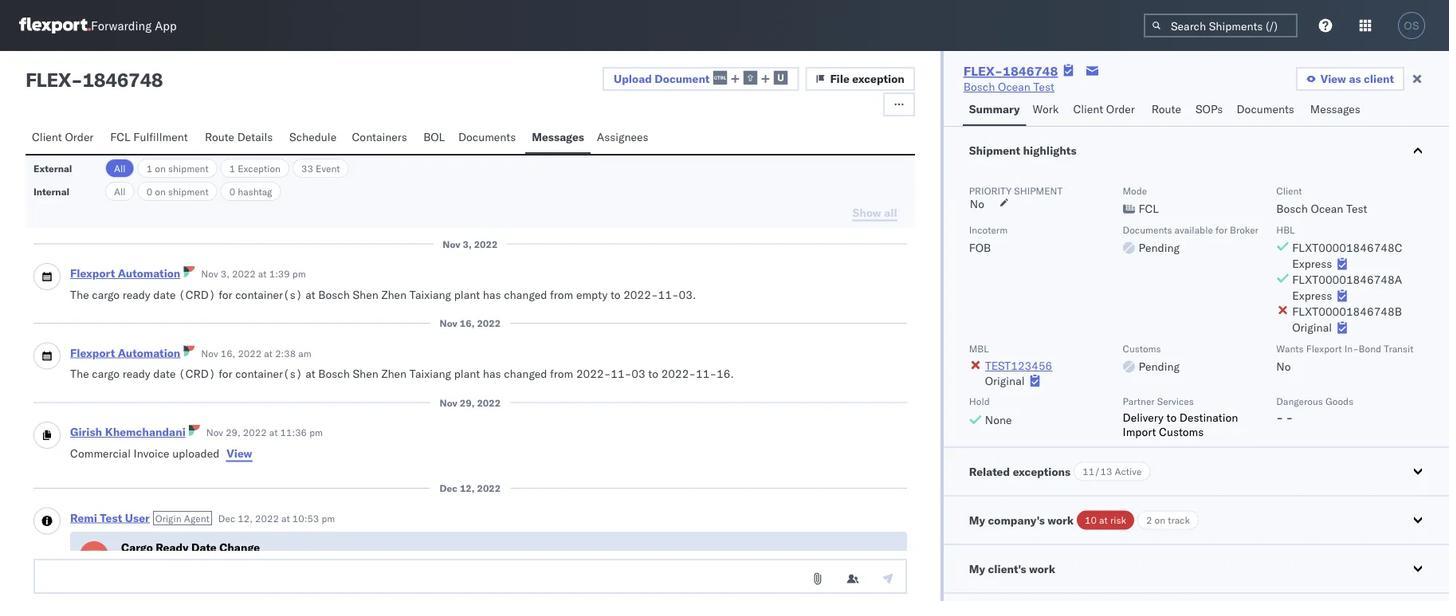 Task type: vqa. For each thing, say whether or not it's contained in the screenshot.


Task type: locate. For each thing, give the bounding box(es) containing it.
on for 0
[[155, 185, 166, 197]]

test up flxt00001846748c at right top
[[1347, 202, 1368, 216]]

1 vertical spatial plant
[[454, 367, 480, 381]]

girish khemchandani button
[[70, 425, 186, 439]]

the
[[70, 287, 89, 301], [70, 367, 89, 381]]

fob
[[969, 241, 991, 255]]

1 vertical spatial taixiang
[[410, 367, 451, 381]]

2 flexport automation from the top
[[70, 346, 180, 360]]

ready
[[123, 287, 150, 301], [123, 367, 150, 381]]

for down nov 16, 2022 at 2:38 am
[[219, 367, 232, 381]]

1 vertical spatial pending
[[1139, 360, 1180, 373]]

16,
[[460, 317, 475, 329], [221, 347, 235, 359]]

3, for nov 3, 2022
[[463, 238, 472, 250]]

0 vertical spatial dec
[[440, 482, 458, 494]]

destination
[[1180, 410, 1238, 424]]

1 vertical spatial automation
[[118, 346, 180, 360]]

1 all button from the top
[[105, 159, 134, 178]]

pending for documents available for broker
[[1139, 241, 1180, 255]]

mode
[[1123, 185, 1147, 197]]

2 1 from the left
[[229, 162, 235, 174]]

0 vertical spatial (crd)
[[179, 287, 216, 301]]

0 vertical spatial pending
[[1139, 241, 1180, 255]]

29, for nov 29, 2022
[[460, 397, 475, 409]]

0 down 1 on shipment
[[146, 185, 152, 197]]

2 express from the top
[[1292, 289, 1332, 303]]

has up nov 16, 2022 at the left bottom of page
[[483, 287, 501, 301]]

0 vertical spatial client
[[1073, 102, 1103, 116]]

0 vertical spatial 16,
[[460, 317, 475, 329]]

2022 for nov 3, 2022 at 1:39 pm
[[232, 268, 256, 280]]

all for 1
[[114, 162, 126, 174]]

0 vertical spatial on
[[155, 162, 166, 174]]

0 vertical spatial ready
[[123, 287, 150, 301]]

fcl left fulfillment
[[110, 130, 130, 144]]

from left 03
[[550, 367, 573, 381]]

2 horizontal spatial test
[[1347, 202, 1368, 216]]

none
[[985, 413, 1012, 427]]

assignees button
[[591, 123, 658, 154]]

client inside client bosch ocean test incoterm fob
[[1277, 185, 1302, 197]]

1 vertical spatial date
[[153, 367, 176, 381]]

test up work
[[1034, 80, 1055, 94]]

12,
[[460, 482, 475, 494], [238, 512, 253, 524]]

1 plant from the top
[[454, 287, 480, 301]]

client right work button
[[1073, 102, 1103, 116]]

1 vertical spatial changed
[[504, 367, 547, 381]]

pending up services
[[1139, 360, 1180, 373]]

document
[[655, 71, 710, 85]]

0 vertical spatial view
[[1321, 72, 1346, 86]]

2 vertical spatial for
[[219, 367, 232, 381]]

ready for the cargo ready date (crd) for container(s)  at bosch shen zhen taixiang plant has changed from 2022-11-03 to 2022-11-16.
[[123, 367, 150, 381]]

2 automation from the top
[[118, 346, 180, 360]]

original
[[1292, 320, 1332, 334], [985, 373, 1025, 387]]

shipment up '0 on shipment' at the top left
[[168, 162, 209, 174]]

express up the flxt00001846748b
[[1292, 289, 1332, 303]]

0 vertical spatial client order
[[1073, 102, 1135, 116]]

all for 0
[[114, 185, 126, 197]]

1 horizontal spatial order
[[1106, 102, 1135, 116]]

route left sops
[[1152, 102, 1181, 116]]

on down 1 on shipment
[[155, 185, 166, 197]]

0 vertical spatial flexport automation
[[70, 266, 180, 280]]

1 vertical spatial for
[[219, 287, 232, 301]]

route inside button
[[205, 130, 234, 144]]

1 has from the top
[[483, 287, 501, 301]]

1 vertical spatial dec
[[218, 512, 235, 524]]

2:38
[[275, 347, 296, 359]]

all button left '0 on shipment' at the top left
[[105, 182, 134, 201]]

messages button left assignees
[[526, 123, 591, 154]]

(crd) down nov 3, 2022 at 1:39 pm
[[179, 287, 216, 301]]

0 vertical spatial order
[[1106, 102, 1135, 116]]

1 taixiang from the top
[[410, 287, 451, 301]]

all button down fcl fulfillment
[[105, 159, 134, 178]]

documents down the mode
[[1123, 224, 1172, 236]]

0 on shipment
[[146, 185, 209, 197]]

0 vertical spatial the
[[70, 287, 89, 301]]

no
[[970, 197, 985, 211], [1277, 360, 1291, 373]]

bol button
[[417, 123, 452, 154]]

route left details
[[205, 130, 234, 144]]

pm right 10:53
[[322, 512, 335, 524]]

0 vertical spatial 3,
[[463, 238, 472, 250]]

0 vertical spatial 12,
[[460, 482, 475, 494]]

11/13 active
[[1083, 466, 1142, 478]]

Search Shipments (/) text field
[[1144, 14, 1298, 37]]

flex-1846748 link
[[964, 63, 1058, 79]]

view as client button
[[1296, 67, 1405, 91]]

original down test123456 on the right bottom
[[985, 373, 1025, 387]]

0 vertical spatial my
[[969, 513, 985, 527]]

goods
[[1326, 395, 1354, 407]]

documents
[[1237, 102, 1294, 116], [458, 130, 516, 144], [1123, 224, 1172, 236]]

work for my client's work
[[1029, 562, 1055, 576]]

1 changed from the top
[[504, 287, 547, 301]]

0 left hashtag
[[229, 185, 235, 197]]

cargo for the cargo ready date (crd) for container(s)  at bosch shen zhen taixiang plant has changed from empty to 2022-11-03.
[[92, 287, 120, 301]]

2022 for dec 12, 2022
[[477, 482, 501, 494]]

1 horizontal spatial original
[[1292, 320, 1332, 334]]

fcl for fcl
[[1139, 202, 1159, 216]]

test123456 button
[[985, 359, 1053, 373]]

2 vertical spatial on
[[1155, 514, 1166, 526]]

the for the cargo ready date (crd) for container(s)  at bosch shen zhen taixiang plant has changed from 2022-11-03 to 2022-11-16.
[[70, 367, 89, 381]]

16, left 2:38
[[221, 347, 235, 359]]

dec for dec 12, 2022 at 10:53 pm
[[218, 512, 235, 524]]

express up flxt00001846748a
[[1292, 257, 1332, 271]]

1 vertical spatial 3,
[[221, 268, 229, 280]]

at right '10'
[[1099, 514, 1108, 526]]

1 vertical spatial test
[[1347, 202, 1368, 216]]

work
[[1048, 513, 1074, 527], [1029, 562, 1055, 576]]

0 horizontal spatial ocean
[[998, 80, 1031, 94]]

details
[[237, 130, 273, 144]]

containers
[[352, 130, 407, 144]]

2 changed from the top
[[504, 367, 547, 381]]

ocean up flxt00001846748c at right top
[[1311, 202, 1344, 216]]

order up the external
[[65, 130, 94, 144]]

nov for nov 16, 2022 at 2:38 am
[[201, 347, 218, 359]]

1 horizontal spatial 0
[[229, 185, 235, 197]]

assignees
[[597, 130, 649, 144]]

ocean down the flex-1846748 'link'
[[998, 80, 1031, 94]]

1 horizontal spatial messages button
[[1304, 95, 1369, 126]]

pm right 11:36
[[309, 427, 323, 438]]

upload document button
[[603, 67, 799, 91]]

2 date from the top
[[153, 367, 176, 381]]

3, left 1:39
[[221, 268, 229, 280]]

shipment down highlights at the top of the page
[[1014, 185, 1063, 197]]

flxt00001846748a
[[1292, 273, 1402, 287]]

documents right sops button
[[1237, 102, 1294, 116]]

1 vertical spatial pm
[[309, 427, 323, 438]]

pending down documents available for broker
[[1139, 241, 1180, 255]]

1 horizontal spatial client order
[[1073, 102, 1135, 116]]

shen for 2022-
[[353, 367, 379, 381]]

1 vertical spatial zhen
[[381, 367, 407, 381]]

2 all button from the top
[[105, 182, 134, 201]]

1 vertical spatial from
[[550, 367, 573, 381]]

plant up nov 29, 2022
[[454, 367, 480, 381]]

1 automation from the top
[[118, 266, 180, 280]]

1 vertical spatial express
[[1292, 289, 1332, 303]]

order left route button
[[1106, 102, 1135, 116]]

nov 29, 2022 at 11:36 pm
[[206, 427, 323, 438]]

route details
[[205, 130, 273, 144]]

0 horizontal spatial 3,
[[221, 268, 229, 280]]

documents for the right documents button
[[1237, 102, 1294, 116]]

0 horizontal spatial view
[[227, 446, 252, 460]]

0 vertical spatial has
[[483, 287, 501, 301]]

0 vertical spatial plant
[[454, 287, 480, 301]]

plant
[[454, 287, 480, 301], [454, 367, 480, 381]]

0 horizontal spatial client
[[32, 130, 62, 144]]

2 plant from the top
[[454, 367, 480, 381]]

0 horizontal spatial 0
[[146, 185, 152, 197]]

1 vertical spatial ocean
[[1311, 202, 1344, 216]]

for left broker
[[1216, 224, 1228, 236]]

flex-1846748
[[964, 63, 1058, 79]]

1 (crd) from the top
[[179, 287, 216, 301]]

work inside button
[[1029, 562, 1055, 576]]

event
[[316, 162, 340, 174]]

taixiang up nov 16, 2022 at the left bottom of page
[[410, 287, 451, 301]]

1 vertical spatial (crd)
[[179, 367, 216, 381]]

1 vertical spatial the
[[70, 367, 89, 381]]

0 vertical spatial no
[[970, 197, 985, 211]]

upload
[[614, 71, 652, 85]]

no inside the wants flexport in-bond transit no
[[1277, 360, 1291, 373]]

2 0 from the left
[[229, 185, 235, 197]]

my client's work button
[[944, 545, 1449, 593]]

2 has from the top
[[483, 367, 501, 381]]

taixiang up nov 29, 2022
[[410, 367, 451, 381]]

fcl inside fcl fulfillment button
[[110, 130, 130, 144]]

my client's work
[[969, 562, 1055, 576]]

11:36
[[280, 427, 307, 438]]

2 vertical spatial client
[[1277, 185, 1302, 197]]

nov for nov 3, 2022
[[443, 238, 460, 250]]

0 horizontal spatial to
[[611, 287, 621, 301]]

view down nov 29, 2022 at 11:36 pm
[[227, 446, 252, 460]]

zhen
[[381, 287, 407, 301], [381, 367, 407, 381]]

client order right work button
[[1073, 102, 1135, 116]]

0 vertical spatial flexport automation button
[[70, 266, 180, 280]]

original up wants
[[1292, 320, 1332, 334]]

0 vertical spatial messages
[[1310, 102, 1361, 116]]

1 vertical spatial customs
[[1159, 425, 1204, 438]]

pending
[[1139, 241, 1180, 255], [1139, 360, 1180, 373]]

3, up nov 16, 2022 at the left bottom of page
[[463, 238, 472, 250]]

shipment
[[168, 162, 209, 174], [1014, 185, 1063, 197], [168, 185, 209, 197]]

10
[[1085, 514, 1097, 526]]

customs inside partner services delivery to destination import customs
[[1159, 425, 1204, 438]]

16.
[[717, 367, 734, 381]]

container(s) down 1:39
[[235, 287, 303, 301]]

wants
[[1277, 342, 1304, 354]]

(crd)
[[179, 287, 216, 301], [179, 367, 216, 381]]

ocean
[[998, 80, 1031, 94], [1311, 202, 1344, 216]]

documents button
[[1230, 95, 1304, 126], [452, 123, 526, 154]]

0 vertical spatial all
[[114, 162, 126, 174]]

internal
[[33, 185, 70, 197]]

from left empty
[[550, 287, 573, 301]]

app
[[155, 18, 177, 33]]

customs down services
[[1159, 425, 1204, 438]]

test left the user
[[100, 511, 122, 525]]

to right empty
[[611, 287, 621, 301]]

0 vertical spatial ocean
[[998, 80, 1031, 94]]

client up the external
[[32, 130, 62, 144]]

the cargo ready date (crd) for container(s)  at bosch shen zhen taixiang plant has changed from empty to 2022-11-03.
[[70, 287, 696, 301]]

1 horizontal spatial dec
[[440, 482, 458, 494]]

0 vertical spatial work
[[1048, 513, 1074, 527]]

33
[[301, 162, 313, 174]]

29, up view button
[[226, 427, 241, 438]]

documents for left documents button
[[458, 130, 516, 144]]

0 vertical spatial pm
[[292, 268, 306, 280]]

0 horizontal spatial 16,
[[221, 347, 235, 359]]

1 express from the top
[[1292, 257, 1332, 271]]

1 all from the top
[[114, 162, 126, 174]]

route
[[1152, 102, 1181, 116], [205, 130, 234, 144]]

10 at risk
[[1085, 514, 1126, 526]]

1 1 from the left
[[146, 162, 152, 174]]

(crd) down nov 16, 2022 at 2:38 am
[[179, 367, 216, 381]]

to right 03
[[648, 367, 658, 381]]

0 vertical spatial all button
[[105, 159, 134, 178]]

1 pending from the top
[[1139, 241, 1180, 255]]

1 horizontal spatial 16,
[[460, 317, 475, 329]]

16, down nov 3, 2022
[[460, 317, 475, 329]]

2022
[[474, 238, 498, 250], [232, 268, 256, 280], [477, 317, 501, 329], [238, 347, 262, 359], [477, 397, 501, 409], [243, 427, 267, 438], [477, 482, 501, 494], [255, 512, 279, 524]]

1 horizontal spatial fcl
[[1139, 202, 1159, 216]]

1 horizontal spatial view
[[1321, 72, 1346, 86]]

2 from from the top
[[550, 367, 573, 381]]

0 horizontal spatial test
[[100, 511, 122, 525]]

plant for 2022-
[[454, 367, 480, 381]]

2 ready from the top
[[123, 367, 150, 381]]

plant up nov 16, 2022 at the left bottom of page
[[454, 287, 480, 301]]

messages down the 'view as client' "button"
[[1310, 102, 1361, 116]]

2 my from the top
[[969, 562, 985, 576]]

1 down fcl fulfillment button
[[146, 162, 152, 174]]

1 container(s) from the top
[[235, 287, 303, 301]]

1 the from the top
[[70, 287, 89, 301]]

route inside button
[[1152, 102, 1181, 116]]

messages left assignees
[[532, 130, 584, 144]]

1 horizontal spatial test
[[1034, 80, 1055, 94]]

1 ready from the top
[[123, 287, 150, 301]]

2022- left 03
[[576, 367, 611, 381]]

2022- right 03
[[661, 367, 696, 381]]

0 vertical spatial route
[[1152, 102, 1181, 116]]

0 vertical spatial automation
[[118, 266, 180, 280]]

my left company's
[[969, 513, 985, 527]]

my inside button
[[969, 562, 985, 576]]

order
[[1106, 102, 1135, 116], [65, 130, 94, 144]]

view left the as
[[1321, 72, 1346, 86]]

1 0 from the left
[[146, 185, 152, 197]]

khemchandani
[[105, 425, 186, 439]]

shen for empty
[[353, 287, 379, 301]]

2 vertical spatial test
[[100, 511, 122, 525]]

2 flexport automation button from the top
[[70, 346, 180, 360]]

1 cargo from the top
[[92, 287, 120, 301]]

1 vertical spatial my
[[969, 562, 985, 576]]

1846748 down forwarding
[[82, 68, 163, 92]]

active
[[1115, 466, 1142, 478]]

has up nov 29, 2022
[[483, 367, 501, 381]]

fcl down the mode
[[1139, 202, 1159, 216]]

to
[[611, 287, 621, 301], [648, 367, 658, 381], [1167, 410, 1177, 424]]

shipment down 1 on shipment
[[168, 185, 209, 197]]

to down services
[[1167, 410, 1177, 424]]

on
[[155, 162, 166, 174], [155, 185, 166, 197], [1155, 514, 1166, 526]]

1 exception
[[229, 162, 281, 174]]

at left 2:38
[[264, 347, 273, 359]]

2 zhen from the top
[[381, 367, 407, 381]]

documents button right sops
[[1230, 95, 1304, 126]]

nov
[[443, 238, 460, 250], [201, 268, 218, 280], [440, 317, 457, 329], [201, 347, 218, 359], [440, 397, 457, 409], [206, 427, 223, 438]]

all down fcl fulfillment
[[114, 162, 126, 174]]

documents button right bol
[[452, 123, 526, 154]]

None text field
[[33, 559, 907, 594]]

0 horizontal spatial documents
[[458, 130, 516, 144]]

cargo for the cargo ready date (crd) for container(s)  at bosch shen zhen taixiang plant has changed from 2022-11-03 to 2022-11-16.
[[92, 367, 120, 381]]

external
[[33, 162, 72, 174]]

1 flexport automation button from the top
[[70, 266, 180, 280]]

client
[[1364, 72, 1394, 86]]

documents right bol button
[[458, 130, 516, 144]]

0 horizontal spatial 1
[[146, 162, 152, 174]]

shipment for 1 exception
[[168, 162, 209, 174]]

1 vertical spatial ready
[[123, 367, 150, 381]]

0 horizontal spatial fcl
[[110, 130, 130, 144]]

0 horizontal spatial route
[[205, 130, 234, 144]]

1 my from the top
[[969, 513, 985, 527]]

2 all from the top
[[114, 185, 126, 197]]

for for the cargo ready date (crd) for container(s)  at bosch shen zhen taixiang plant has changed from empty to 2022-11-03.
[[219, 287, 232, 301]]

for
[[1216, 224, 1228, 236], [219, 287, 232, 301], [219, 367, 232, 381]]

1 horizontal spatial -
[[1277, 410, 1283, 424]]

2 shen from the top
[[353, 367, 379, 381]]

1 horizontal spatial ocean
[[1311, 202, 1344, 216]]

1 date from the top
[[153, 287, 176, 301]]

1 vertical spatial all button
[[105, 182, 134, 201]]

commercial invoice uploaded view
[[70, 446, 252, 460]]

0 horizontal spatial 11-
[[611, 367, 632, 381]]

client order button right work
[[1067, 95, 1145, 126]]

client bosch ocean test incoterm fob
[[969, 185, 1368, 255]]

at down am
[[305, 367, 315, 381]]

1 horizontal spatial no
[[1277, 360, 1291, 373]]

2022- left the 03.
[[624, 287, 658, 301]]

view
[[1321, 72, 1346, 86], [227, 446, 252, 460]]

flexport automation for the cargo ready date (crd) for container(s)  at bosch shen zhen taixiang plant has changed from empty to 2022-11-03.
[[70, 266, 180, 280]]

2 taixiang from the top
[[410, 367, 451, 381]]

1 vertical spatial work
[[1029, 562, 1055, 576]]

express for flxt00001846748a
[[1292, 289, 1332, 303]]

29, down the cargo ready date (crd) for container(s)  at bosch shen zhen taixiang plant has changed from 2022-11-03 to 2022-11-16.
[[460, 397, 475, 409]]

10:53
[[292, 512, 319, 524]]

0 horizontal spatial client order button
[[26, 123, 104, 154]]

2022 for dec 12, 2022 at 10:53 pm
[[255, 512, 279, 524]]

1 vertical spatial on
[[155, 185, 166, 197]]

express for flxt00001846748c
[[1292, 257, 1332, 271]]

all left '0 on shipment' at the top left
[[114, 185, 126, 197]]

for down nov 3, 2022 at 1:39 pm
[[219, 287, 232, 301]]

1 shen from the top
[[353, 287, 379, 301]]

on up '0 on shipment' at the top left
[[155, 162, 166, 174]]

client up hbl at the top right of the page
[[1277, 185, 1302, 197]]

messages button down the 'view as client' "button"
[[1304, 95, 1369, 126]]

2 (crd) from the top
[[179, 367, 216, 381]]

empty
[[576, 287, 608, 301]]

no down wants
[[1277, 360, 1291, 373]]

1 from from the top
[[550, 287, 573, 301]]

has for 2022-
[[483, 367, 501, 381]]

company's
[[988, 513, 1045, 527]]

my left client's
[[969, 562, 985, 576]]

automation for the cargo ready date (crd) for container(s)  at bosch shen zhen taixiang plant has changed from 2022-11-03 to 2022-11-16.
[[118, 346, 180, 360]]

1 zhen from the top
[[381, 287, 407, 301]]

transit
[[1384, 342, 1414, 354]]

0 horizontal spatial 12,
[[238, 512, 253, 524]]

flex
[[26, 68, 71, 92]]

dec for dec 12, 2022
[[440, 482, 458, 494]]

cargo ready date change information-only
[[121, 541, 260, 570]]

customs up partner
[[1123, 342, 1161, 354]]

1 left exception
[[229, 162, 235, 174]]

hold
[[969, 395, 990, 407]]

at up am
[[305, 287, 315, 301]]

2 pending from the top
[[1139, 360, 1180, 373]]

2 the from the top
[[70, 367, 89, 381]]

1
[[146, 162, 152, 174], [229, 162, 235, 174]]

0 vertical spatial documents
[[1237, 102, 1294, 116]]

pm right 1:39
[[292, 268, 306, 280]]

work left '10'
[[1048, 513, 1074, 527]]

client order button up the external
[[26, 123, 104, 154]]

no down priority
[[970, 197, 985, 211]]

on right 2
[[1155, 514, 1166, 526]]

all
[[114, 162, 126, 174], [114, 185, 126, 197]]

client order up the external
[[32, 130, 94, 144]]

client order button
[[1067, 95, 1145, 126], [26, 123, 104, 154]]

customs
[[1123, 342, 1161, 354], [1159, 425, 1204, 438]]

2 container(s) from the top
[[235, 367, 303, 381]]

dec
[[440, 482, 458, 494], [218, 512, 235, 524]]

2 horizontal spatial documents
[[1237, 102, 1294, 116]]

2 cargo from the top
[[92, 367, 120, 381]]

on for 1
[[155, 162, 166, 174]]

0 vertical spatial original
[[1292, 320, 1332, 334]]

1 vertical spatial to
[[648, 367, 658, 381]]

1 horizontal spatial client order button
[[1067, 95, 1145, 126]]

container(s) down nov 16, 2022 at 2:38 am
[[235, 367, 303, 381]]

1846748 up "bosch ocean test"
[[1003, 63, 1058, 79]]

work right client's
[[1029, 562, 1055, 576]]

test
[[1034, 80, 1055, 94], [1347, 202, 1368, 216], [100, 511, 122, 525]]

cargo
[[121, 541, 153, 554]]

2022 for nov 16, 2022 at 2:38 am
[[238, 347, 262, 359]]

1 vertical spatial client order
[[32, 130, 94, 144]]

1 flexport automation from the top
[[70, 266, 180, 280]]

agent
[[184, 512, 210, 524]]

1 vertical spatial route
[[205, 130, 234, 144]]

shipment for 0 hashtag
[[168, 185, 209, 197]]



Task type: describe. For each thing, give the bounding box(es) containing it.
only
[[177, 558, 195, 570]]

pending for customs
[[1139, 360, 1180, 373]]

test inside client bosch ocean test incoterm fob
[[1347, 202, 1368, 216]]

nov for nov 29, 2022 at 11:36 pm
[[206, 427, 223, 438]]

the for the cargo ready date (crd) for container(s)  at bosch shen zhen taixiang plant has changed from empty to 2022-11-03.
[[70, 287, 89, 301]]

remi
[[70, 511, 97, 525]]

flxt00001846748b
[[1292, 305, 1402, 318]]

taixiang for empty
[[410, 287, 451, 301]]

1:39
[[269, 268, 290, 280]]

1 for 1 exception
[[229, 162, 235, 174]]

12, for dec 12, 2022 at 10:53 pm
[[238, 512, 253, 524]]

summary
[[969, 102, 1020, 116]]

bosch ocean test
[[964, 80, 1055, 94]]

at left 1:39
[[258, 268, 267, 280]]

documents for documents available for broker
[[1123, 224, 1172, 236]]

girish
[[70, 425, 102, 439]]

2 horizontal spatial -
[[1286, 410, 1293, 424]]

2 horizontal spatial 2022-
[[661, 367, 696, 381]]

container(s) for the cargo ready date (crd) for container(s)  at bosch shen zhen taixiang plant has changed from empty to 2022-11-03.
[[235, 287, 303, 301]]

0 vertical spatial to
[[611, 287, 621, 301]]

partner services delivery to destination import customs
[[1123, 395, 1238, 438]]

3, for nov 3, 2022 at 1:39 pm
[[221, 268, 229, 280]]

file exception
[[830, 72, 905, 86]]

documents available for broker
[[1123, 224, 1259, 236]]

information-
[[121, 558, 177, 570]]

test inside bosch ocean test link
[[1034, 80, 1055, 94]]

dec 12, 2022 at 10:53 pm
[[218, 512, 335, 524]]

1 horizontal spatial client
[[1073, 102, 1103, 116]]

in-
[[1345, 342, 1359, 354]]

bosch ocean test link
[[964, 79, 1055, 95]]

container(s) for the cargo ready date (crd) for container(s)  at bosch shen zhen taixiang plant has changed from 2022-11-03 to 2022-11-16.
[[235, 367, 303, 381]]

fcl for fcl fulfillment
[[110, 130, 130, 144]]

from for 2022-
[[550, 367, 573, 381]]

pm for flexport automation
[[292, 268, 306, 280]]

all button for 1
[[105, 159, 134, 178]]

my company's work
[[969, 513, 1074, 527]]

flexport. image
[[19, 18, 91, 33]]

route for route details
[[205, 130, 234, 144]]

nov 16, 2022
[[440, 317, 501, 329]]

file
[[830, 72, 850, 86]]

hashtag
[[238, 185, 272, 197]]

changed for empty
[[504, 287, 547, 301]]

exceptions
[[1013, 464, 1071, 478]]

forwarding
[[91, 18, 152, 33]]

1 horizontal spatial messages
[[1310, 102, 1361, 116]]

2022 for nov 29, 2022
[[477, 397, 501, 409]]

pm for girish khemchandani
[[309, 427, 323, 438]]

12, for dec 12, 2022
[[460, 482, 475, 494]]

mbl
[[969, 342, 989, 354]]

summary button
[[963, 95, 1026, 126]]

bosch inside client bosch ocean test incoterm fob
[[1277, 202, 1308, 216]]

0 vertical spatial customs
[[1123, 342, 1161, 354]]

nov 3, 2022
[[443, 238, 498, 250]]

delivery
[[1123, 410, 1164, 424]]

0 for 0 on shipment
[[146, 185, 152, 197]]

flexport inside the wants flexport in-bond transit no
[[1306, 342, 1342, 354]]

has for empty
[[483, 287, 501, 301]]

uploaded
[[172, 446, 220, 460]]

route button
[[1145, 95, 1189, 126]]

1 horizontal spatial to
[[648, 367, 658, 381]]

view button
[[226, 445, 253, 461]]

nov for nov 3, 2022 at 1:39 pm
[[201, 268, 218, 280]]

(crd) for the cargo ready date (crd) for container(s)  at bosch shen zhen taixiang plant has changed from 2022-11-03 to 2022-11-16.
[[179, 367, 216, 381]]

upload document
[[614, 71, 710, 85]]

11/13
[[1083, 466, 1112, 478]]

nov 3, 2022 at 1:39 pm
[[201, 268, 306, 280]]

automation for the cargo ready date (crd) for container(s)  at bosch shen zhen taixiang plant has changed from empty to 2022-11-03.
[[118, 266, 180, 280]]

remi test user origin agent
[[70, 511, 210, 525]]

flexport automation for the cargo ready date (crd) for container(s)  at bosch shen zhen taixiang plant has changed from 2022-11-03 to 2022-11-16.
[[70, 346, 180, 360]]

flexport for the cargo ready date (crd) for container(s)  at bosch shen zhen taixiang plant has changed from empty to 2022-11-03.
[[70, 266, 115, 280]]

date for the cargo ready date (crd) for container(s)  at bosch shen zhen taixiang plant has changed from 2022-11-03 to 2022-11-16.
[[153, 367, 176, 381]]

at left 11:36
[[269, 427, 278, 438]]

nov for nov 16, 2022
[[440, 317, 457, 329]]

hbl
[[1277, 224, 1295, 236]]

services
[[1157, 395, 1194, 407]]

ready
[[156, 541, 189, 554]]

broker
[[1230, 224, 1259, 236]]

client's
[[988, 562, 1027, 576]]

from for empty
[[550, 287, 573, 301]]

exception
[[238, 162, 281, 174]]

1 horizontal spatial documents button
[[1230, 95, 1304, 126]]

risk
[[1110, 514, 1126, 526]]

shipment highlights
[[969, 143, 1077, 157]]

route for route
[[1152, 102, 1181, 116]]

view inside the 'view as client' "button"
[[1321, 72, 1346, 86]]

highlights
[[1023, 143, 1077, 157]]

0 horizontal spatial 2022-
[[576, 367, 611, 381]]

all button for 0
[[105, 182, 134, 201]]

forwarding app
[[91, 18, 177, 33]]

flexport automation button for the cargo ready date (crd) for container(s)  at bosch shen zhen taixiang plant has changed from empty to 2022-11-03.
[[70, 266, 180, 280]]

available
[[1175, 224, 1213, 236]]

1 vertical spatial original
[[985, 373, 1025, 387]]

sops
[[1196, 102, 1223, 116]]

am
[[298, 347, 312, 359]]

bond
[[1359, 342, 1382, 354]]

route details button
[[198, 123, 283, 154]]

at left 10:53
[[281, 512, 290, 524]]

0 for 0 hashtag
[[229, 185, 235, 197]]

0 horizontal spatial client order
[[32, 130, 94, 144]]

related exceptions
[[969, 464, 1071, 478]]

nov 16, 2022 at 2:38 am
[[201, 347, 312, 359]]

for for the cargo ready date (crd) for container(s)  at bosch shen zhen taixiang plant has changed from 2022-11-03 to 2022-11-16.
[[219, 367, 232, 381]]

0 horizontal spatial documents button
[[452, 123, 526, 154]]

0 horizontal spatial 1846748
[[82, 68, 163, 92]]

girish khemchandani
[[70, 425, 186, 439]]

invoice
[[134, 446, 169, 460]]

16, for nov 16, 2022
[[460, 317, 475, 329]]

zhen for 2022-
[[381, 367, 407, 381]]

2
[[1146, 514, 1152, 526]]

03
[[632, 367, 646, 381]]

0 horizontal spatial -
[[71, 68, 82, 92]]

flxt00001846748c
[[1292, 241, 1403, 255]]

1 vertical spatial client
[[32, 130, 62, 144]]

changed for 2022-
[[504, 367, 547, 381]]

to inside partner services delivery to destination import customs
[[1167, 410, 1177, 424]]

as
[[1349, 72, 1361, 86]]

2022 for nov 3, 2022
[[474, 238, 498, 250]]

priority
[[969, 185, 1012, 197]]

2 horizontal spatial 11-
[[696, 367, 717, 381]]

0 horizontal spatial order
[[65, 130, 94, 144]]

0 horizontal spatial messages
[[532, 130, 584, 144]]

flexport for the cargo ready date (crd) for container(s)  at bosch shen zhen taixiang plant has changed from 2022-11-03 to 2022-11-16.
[[70, 346, 115, 360]]

2 on track
[[1146, 514, 1190, 526]]

plant for empty
[[454, 287, 480, 301]]

flex - 1846748
[[26, 68, 163, 92]]

the cargo ready date (crd) for container(s)  at bosch shen zhen taixiang plant has changed from 2022-11-03 to 2022-11-16.
[[70, 367, 734, 381]]

0 hashtag
[[229, 185, 272, 197]]

fcl fulfillment button
[[104, 123, 198, 154]]

1 vertical spatial view
[[227, 446, 252, 460]]

my for my client's work
[[969, 562, 985, 576]]

0 horizontal spatial messages button
[[526, 123, 591, 154]]

2022 for nov 29, 2022 at 11:36 pm
[[243, 427, 267, 438]]

dangerous
[[1277, 395, 1323, 407]]

sops button
[[1189, 95, 1230, 126]]

taixiang for 2022-
[[410, 367, 451, 381]]

partner
[[1123, 395, 1155, 407]]

zhen for empty
[[381, 287, 407, 301]]

2 vertical spatial pm
[[322, 512, 335, 524]]

nov for nov 29, 2022
[[440, 397, 457, 409]]

flex-
[[964, 63, 1003, 79]]

1 horizontal spatial 11-
[[658, 287, 679, 301]]

1 horizontal spatial 1846748
[[1003, 63, 1058, 79]]

shipment
[[969, 143, 1020, 157]]

remi test user button
[[70, 511, 150, 525]]

schedule
[[289, 130, 337, 144]]

33 event
[[301, 162, 340, 174]]

ocean inside client bosch ocean test incoterm fob
[[1311, 202, 1344, 216]]

work for my company's work
[[1048, 513, 1074, 527]]

nov 29, 2022
[[440, 397, 501, 409]]

1 for 1 on shipment
[[146, 162, 152, 174]]

16, for nov 16, 2022 at 2:38 am
[[221, 347, 235, 359]]

ready for the cargo ready date (crd) for container(s)  at bosch shen zhen taixiang plant has changed from empty to 2022-11-03.
[[123, 287, 150, 301]]

(crd) for the cargo ready date (crd) for container(s)  at bosch shen zhen taixiang plant has changed from empty to 2022-11-03.
[[179, 287, 216, 301]]

0 vertical spatial for
[[1216, 224, 1228, 236]]

2022 for nov 16, 2022
[[477, 317, 501, 329]]

view as client
[[1321, 72, 1394, 86]]

my for my company's work
[[969, 513, 985, 527]]

0 horizontal spatial no
[[970, 197, 985, 211]]

exception
[[852, 72, 905, 86]]

flexport automation button for the cargo ready date (crd) for container(s)  at bosch shen zhen taixiang plant has changed from 2022-11-03 to 2022-11-16.
[[70, 346, 180, 360]]

date for the cargo ready date (crd) for container(s)  at bosch shen zhen taixiang plant has changed from empty to 2022-11-03.
[[153, 287, 176, 301]]

incoterm
[[969, 224, 1008, 236]]

1 horizontal spatial 2022-
[[624, 287, 658, 301]]

commercial
[[70, 446, 131, 460]]

containers button
[[346, 123, 417, 154]]

user
[[125, 511, 150, 525]]

29, for nov 29, 2022 at 11:36 pm
[[226, 427, 241, 438]]



